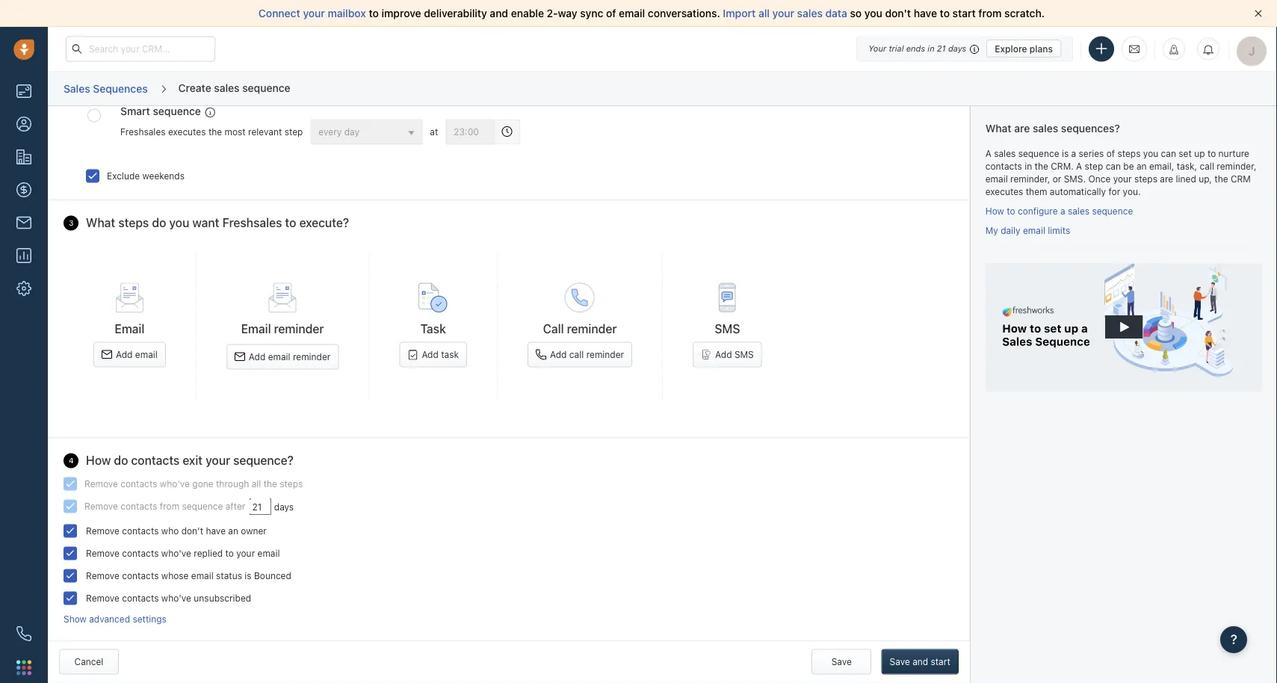 Task type: describe. For each thing, give the bounding box(es) containing it.
sequences
[[93, 82, 148, 94]]

to right mailbox
[[369, 7, 379, 19]]

reminder inside button
[[587, 350, 624, 360]]

your trial ends in 21 days
[[869, 44, 967, 53]]

remove for remove contacts who've gone through all the steps
[[84, 479, 118, 489]]

who've for unsubscribed
[[161, 593, 191, 604]]

want
[[192, 216, 219, 230]]

my daily email limits link
[[986, 225, 1071, 235]]

add task button
[[400, 342, 467, 368]]

1 vertical spatial have
[[206, 526, 226, 536]]

who
[[161, 526, 179, 536]]

contacts for remove contacts who've gone through all the steps
[[121, 479, 157, 489]]

0 vertical spatial step
[[285, 127, 303, 138]]

contacts for remove contacts who've replied to your email
[[122, 548, 159, 559]]

sales up crm.
[[1033, 122, 1059, 135]]

add sms
[[716, 350, 754, 360]]

create
[[178, 81, 211, 94]]

a inside the a sales sequence is a series of steps you can set up to nurture contacts in the crm. a step can be an email, task, call reminder, email reminder, or sms. once your steps are lined up, the crm executes them automatically for you.
[[1072, 148, 1077, 159]]

sales sequences link
[[63, 77, 148, 100]]

0 vertical spatial from
[[979, 7, 1002, 19]]

don't
[[886, 7, 911, 19]]

remove contacts who don't have an owner
[[86, 526, 267, 536]]

of inside the a sales sequence is a series of steps you can set up to nurture contacts in the crm. a step can be an email, task, call reminder, email reminder, or sms. once your steps are lined up, the crm executes them automatically for you.
[[1107, 148, 1116, 159]]

connect your mailbox to improve deliverability and enable 2-way sync of email conversations. import all your sales data so you don't have to start from scratch.
[[259, 7, 1045, 19]]

how for how to configure a sales sequence
[[986, 206, 1005, 216]]

2-
[[547, 7, 558, 19]]

import all your sales data link
[[723, 7, 850, 19]]

save and start
[[890, 657, 951, 668]]

to inside the a sales sequence is a series of steps you can set up to nurture contacts in the crm. a step can be an email, task, call reminder, email reminder, or sms. once your steps are lined up, the crm executes them automatically for you.
[[1208, 148, 1217, 159]]

create sales sequence
[[178, 81, 290, 94]]

0 vertical spatial in
[[928, 44, 935, 53]]

smart
[[120, 106, 150, 118]]

every
[[319, 127, 342, 137]]

improve
[[382, 7, 421, 19]]

21
[[937, 44, 946, 53]]

close image
[[1255, 10, 1263, 17]]

up
[[1195, 148, 1206, 159]]

call inside button
[[570, 350, 584, 360]]

send email image
[[1130, 43, 1140, 55]]

1 vertical spatial do
[[114, 454, 128, 468]]

advanced
[[89, 614, 130, 625]]

task
[[421, 322, 446, 336]]

freshsales executes the most relevant step
[[120, 127, 303, 138]]

mailbox
[[328, 7, 366, 19]]

status
[[216, 571, 242, 581]]

remove contacts whose email status is bounced
[[86, 571, 291, 581]]

1 vertical spatial a
[[1061, 206, 1066, 216]]

add for email
[[116, 350, 133, 360]]

be
[[1124, 161, 1135, 171]]

daily
[[1001, 225, 1021, 235]]

cancel
[[74, 657, 103, 668]]

email inside 'button'
[[268, 352, 290, 363]]

weekends
[[142, 171, 185, 181]]

1 horizontal spatial all
[[759, 7, 770, 19]]

what for what steps do you want freshsales to execute?
[[86, 216, 115, 230]]

what steps do you want freshsales to execute?
[[86, 216, 349, 230]]

add call reminder
[[550, 350, 624, 360]]

remove for remove contacts from sequence after
[[84, 501, 118, 512]]

day
[[344, 127, 360, 137]]

contacts inside the a sales sequence is a series of steps you can set up to nurture contacts in the crm. a step can be an email, task, call reminder, email reminder, or sms. once your steps are lined up, the crm executes them automatically for you.
[[986, 161, 1023, 171]]

3
[[69, 219, 74, 228]]

1 horizontal spatial freshsales
[[222, 216, 282, 230]]

connect
[[259, 7, 300, 19]]

remove for remove contacts who've unsubscribed
[[86, 593, 120, 604]]

0 horizontal spatial days
[[274, 502, 294, 512]]

them
[[1026, 187, 1048, 197]]

steps up be
[[1118, 148, 1141, 159]]

sequence inside the a sales sequence is a series of steps you can set up to nurture contacts in the crm. a step can be an email, task, call reminder, email reminder, or sms. once your steps are lined up, the crm executes them automatically for you.
[[1019, 148, 1060, 159]]

my
[[986, 225, 999, 235]]

1 horizontal spatial reminder,
[[1217, 161, 1257, 171]]

every day
[[319, 127, 360, 137]]

0 horizontal spatial reminder,
[[1011, 174, 1051, 184]]

to up daily
[[1007, 206, 1016, 216]]

you.
[[1123, 187, 1141, 197]]

ends
[[907, 44, 926, 53]]

sequence down for
[[1093, 206, 1134, 216]]

deliverability
[[424, 7, 487, 19]]

phone element
[[9, 619, 39, 649]]

remove contacts who've unsubscribed
[[86, 593, 251, 604]]

automatically
[[1050, 187, 1107, 197]]

are inside the a sales sequence is a series of steps you can set up to nurture contacts in the crm. a step can be an email, task, call reminder, email reminder, or sms. once your steps are lined up, the crm executes them automatically for you.
[[1161, 174, 1174, 184]]

who've for replied
[[161, 548, 191, 559]]

add email button
[[93, 342, 166, 368]]

owner
[[241, 526, 267, 536]]

sequence down gone
[[182, 501, 223, 512]]

call inside the a sales sequence is a series of steps you can set up to nurture contacts in the crm. a step can be an email, task, call reminder, email reminder, or sms. once your steps are lined up, the crm executes them automatically for you.
[[1200, 161, 1215, 171]]

your down the owner
[[236, 548, 255, 559]]

plans
[[1030, 43, 1053, 54]]

you inside the a sales sequence is a series of steps you can set up to nurture contacts in the crm. a step can be an email, task, call reminder, email reminder, or sms. once your steps are lined up, the crm executes them automatically for you.
[[1144, 148, 1159, 159]]

don't
[[181, 526, 203, 536]]

an inside the a sales sequence is a series of steps you can set up to nurture contacts in the crm. a step can be an email, task, call reminder, email reminder, or sms. once your steps are lined up, the crm executes them automatically for you.
[[1137, 161, 1147, 171]]

email for email
[[115, 322, 145, 336]]

after
[[226, 501, 246, 512]]

smart sequence
[[120, 106, 201, 118]]

who've for gone
[[160, 479, 190, 489]]

contacts for remove contacts from sequence after
[[121, 501, 157, 512]]

through
[[216, 479, 249, 489]]

explore plans
[[995, 43, 1053, 54]]

conversations.
[[648, 7, 721, 19]]

sequence?
[[233, 454, 294, 468]]

exclude
[[107, 171, 140, 181]]

add sms button
[[693, 342, 762, 368]]

add for email reminder
[[249, 352, 266, 363]]

steps down exclude
[[118, 216, 149, 230]]

the down 'sequence?'
[[264, 479, 277, 489]]

settings
[[133, 614, 167, 625]]

save and start button
[[882, 650, 959, 675]]

add email reminder
[[249, 352, 331, 363]]

add for task
[[422, 350, 439, 360]]

email,
[[1150, 161, 1175, 171]]

and inside button
[[913, 657, 929, 668]]

what are sales sequences?
[[986, 122, 1121, 135]]

the left most
[[209, 127, 222, 138]]

what's new image
[[1169, 44, 1180, 55]]

0 vertical spatial sms
[[715, 322, 741, 336]]

your
[[869, 44, 887, 53]]

explore plans link
[[987, 40, 1062, 58]]

to right 'replied'
[[225, 548, 234, 559]]

explore
[[995, 43, 1028, 54]]

1 horizontal spatial do
[[152, 216, 166, 230]]

how for how do contacts exit your sequence?
[[86, 454, 111, 468]]

email reminder
[[241, 322, 324, 336]]

save button
[[812, 650, 872, 675]]

freshworks switcher image
[[16, 660, 31, 675]]

email inside button
[[135, 350, 158, 360]]

relevant
[[248, 127, 282, 138]]

show advanced settings link
[[64, 614, 167, 625]]

so
[[850, 7, 862, 19]]

the right up, on the right of page
[[1215, 174, 1229, 184]]

add call reminder button
[[528, 342, 633, 368]]

steps down 'sequence?'
[[280, 479, 303, 489]]

gone
[[192, 479, 214, 489]]



Task type: vqa. For each thing, say whether or not it's contained in the screenshot.
topmost an
yes



Task type: locate. For each thing, give the bounding box(es) containing it.
1 horizontal spatial how
[[986, 206, 1005, 216]]

do
[[152, 216, 166, 230], [114, 454, 128, 468]]

1 vertical spatial an
[[228, 526, 238, 536]]

1 horizontal spatial days
[[949, 44, 967, 53]]

start
[[953, 7, 976, 19], [931, 657, 951, 668]]

0 vertical spatial is
[[1062, 148, 1069, 159]]

0 horizontal spatial all
[[252, 479, 261, 489]]

an right be
[[1137, 161, 1147, 171]]

reminder, down nurture
[[1217, 161, 1257, 171]]

remove for remove contacts who don't have an owner
[[86, 526, 120, 536]]

what
[[986, 122, 1012, 135], [86, 216, 115, 230]]

exit
[[183, 454, 203, 468]]

connect your mailbox link
[[259, 7, 369, 19]]

sales sequences
[[64, 82, 148, 94]]

0 horizontal spatial email
[[115, 322, 145, 336]]

contacts down remove contacts who don't have an owner
[[122, 548, 159, 559]]

email up add email button
[[115, 322, 145, 336]]

1 horizontal spatial and
[[913, 657, 929, 668]]

execute?
[[299, 216, 349, 230]]

0 vertical spatial have
[[914, 7, 938, 19]]

sales up <span class=" ">sales reps can use this for prospecting and account-based selling e.g. following up with event attendees</span> 'icon'
[[214, 81, 240, 94]]

contacts up remove contacts from sequence after
[[121, 479, 157, 489]]

your right import
[[773, 7, 795, 19]]

crm.
[[1051, 161, 1074, 171]]

of right series
[[1107, 148, 1116, 159]]

sync
[[580, 7, 604, 19]]

contacts up 'configure'
[[986, 161, 1023, 171]]

0 horizontal spatial do
[[114, 454, 128, 468]]

0 vertical spatial can
[[1162, 148, 1177, 159]]

0 horizontal spatial of
[[606, 7, 616, 19]]

0 vertical spatial you
[[865, 7, 883, 19]]

contacts up remove contacts who don't have an owner
[[121, 501, 157, 512]]

series
[[1079, 148, 1105, 159]]

your right exit
[[206, 454, 230, 468]]

replied
[[194, 548, 223, 559]]

nurture
[[1219, 148, 1250, 159]]

add email
[[116, 350, 158, 360]]

2 email from the left
[[241, 322, 271, 336]]

add inside 'button'
[[249, 352, 266, 363]]

call reminder
[[543, 322, 617, 336]]

0 vertical spatial freshsales
[[120, 127, 166, 138]]

is inside the a sales sequence is a series of steps you can set up to nurture contacts in the crm. a step can be an email, task, call reminder, email reminder, or sms. once your steps are lined up, the crm executes them automatically for you.
[[1062, 148, 1069, 159]]

days right after
[[274, 502, 294, 512]]

to up the 21
[[940, 7, 950, 19]]

all right through
[[252, 479, 261, 489]]

0 vertical spatial an
[[1137, 161, 1147, 171]]

all
[[759, 7, 770, 19], [252, 479, 261, 489]]

0 vertical spatial all
[[759, 7, 770, 19]]

sequence
[[242, 81, 290, 94], [153, 106, 201, 118], [1019, 148, 1060, 159], [1093, 206, 1134, 216], [182, 501, 223, 512]]

contacts left who at the bottom of page
[[122, 526, 159, 536]]

1 horizontal spatial from
[[979, 7, 1002, 19]]

1 vertical spatial freshsales
[[222, 216, 282, 230]]

0 horizontal spatial executes
[[168, 127, 206, 138]]

1 vertical spatial a
[[1077, 161, 1083, 171]]

1 vertical spatial can
[[1106, 161, 1121, 171]]

1 vertical spatial sms
[[735, 350, 754, 360]]

call down call reminder
[[570, 350, 584, 360]]

you up email,
[[1144, 148, 1159, 159]]

a sales sequence is a series of steps you can set up to nurture contacts in the crm. a step can be an email, task, call reminder, email reminder, or sms. once your steps are lined up, the crm executes them automatically for you.
[[986, 148, 1257, 197]]

1 vertical spatial reminder,
[[1011, 174, 1051, 184]]

can left be
[[1106, 161, 1121, 171]]

email inside the a sales sequence is a series of steps you can set up to nurture contacts in the crm. a step can be an email, task, call reminder, email reminder, or sms. once your steps are lined up, the crm executes them automatically for you.
[[986, 174, 1008, 184]]

add task
[[422, 350, 459, 360]]

freshsales right 'want'
[[222, 216, 282, 230]]

who've down the whose
[[161, 593, 191, 604]]

add email reminder button
[[226, 345, 339, 370]]

what for what are sales sequences?
[[986, 122, 1012, 135]]

in up "them"
[[1025, 161, 1033, 171]]

do left 'want'
[[152, 216, 166, 230]]

step right relevant
[[285, 127, 303, 138]]

0 vertical spatial of
[[606, 7, 616, 19]]

reminder, up "them"
[[1011, 174, 1051, 184]]

email up "add email reminder" 'button'
[[241, 322, 271, 336]]

a up limits
[[1061, 206, 1066, 216]]

2 horizontal spatial you
[[1144, 148, 1159, 159]]

email
[[619, 7, 645, 19], [986, 174, 1008, 184], [1024, 225, 1046, 235], [135, 350, 158, 360], [268, 352, 290, 363], [258, 548, 280, 559], [191, 571, 214, 581]]

cancel button
[[59, 650, 119, 675]]

1 horizontal spatial you
[[865, 7, 883, 19]]

0 horizontal spatial have
[[206, 526, 226, 536]]

remove for remove contacts whose email status is bounced
[[86, 571, 120, 581]]

1 horizontal spatial have
[[914, 7, 938, 19]]

0 vertical spatial call
[[1200, 161, 1215, 171]]

0 vertical spatial a
[[986, 148, 992, 159]]

to right up
[[1208, 148, 1217, 159]]

0 horizontal spatial step
[[285, 127, 303, 138]]

data
[[826, 7, 848, 19]]

save for save
[[832, 657, 852, 668]]

remove contacts who've gone through all the steps
[[84, 479, 303, 489]]

in left the 21
[[928, 44, 935, 53]]

my daily email limits
[[986, 225, 1071, 235]]

0 vertical spatial are
[[1015, 122, 1031, 135]]

up,
[[1199, 174, 1213, 184]]

contacts left exit
[[131, 454, 180, 468]]

0 vertical spatial a
[[1072, 148, 1077, 159]]

sales down what are sales sequences?
[[995, 148, 1016, 159]]

call
[[1200, 161, 1215, 171], [570, 350, 584, 360]]

2 save from the left
[[890, 657, 910, 668]]

an left the owner
[[228, 526, 238, 536]]

0 horizontal spatial from
[[160, 501, 180, 512]]

step down series
[[1085, 161, 1104, 171]]

contacts for remove contacts whose email status is bounced
[[122, 571, 159, 581]]

1 horizontal spatial start
[[953, 7, 976, 19]]

0 horizontal spatial a
[[986, 148, 992, 159]]

start inside save and start button
[[931, 657, 951, 668]]

0 horizontal spatial and
[[490, 7, 508, 19]]

1 vertical spatial how
[[86, 454, 111, 468]]

add for sms
[[716, 350, 732, 360]]

from left 'scratch.'
[[979, 7, 1002, 19]]

how to configure a sales sequence link
[[986, 206, 1134, 216]]

how
[[986, 206, 1005, 216], [86, 454, 111, 468]]

every day button
[[311, 120, 423, 145]]

import
[[723, 7, 756, 19]]

add for call reminder
[[550, 350, 567, 360]]

1 vertical spatial all
[[252, 479, 261, 489]]

a up crm.
[[1072, 148, 1077, 159]]

0 horizontal spatial you
[[169, 216, 189, 230]]

are down email,
[[1161, 174, 1174, 184]]

email for email reminder
[[241, 322, 271, 336]]

None text field
[[446, 120, 494, 145]]

1 vertical spatial call
[[570, 350, 584, 360]]

your left mailbox
[[303, 7, 325, 19]]

do right 4
[[114, 454, 128, 468]]

how to configure a sales sequence
[[986, 206, 1134, 216]]

show
[[64, 614, 87, 625]]

0 horizontal spatial in
[[928, 44, 935, 53]]

0 horizontal spatial a
[[1061, 206, 1066, 216]]

0 vertical spatial start
[[953, 7, 976, 19]]

at
[[430, 127, 438, 138]]

a down what are sales sequences?
[[986, 148, 992, 159]]

call up up, on the right of page
[[1200, 161, 1215, 171]]

0 horizontal spatial call
[[570, 350, 584, 360]]

how up my in the top of the page
[[986, 206, 1005, 216]]

0 vertical spatial how
[[986, 206, 1005, 216]]

1 horizontal spatial can
[[1162, 148, 1177, 159]]

1 vertical spatial in
[[1025, 161, 1033, 171]]

contacts left the whose
[[122, 571, 159, 581]]

from
[[979, 7, 1002, 19], [160, 501, 180, 512]]

scratch.
[[1005, 7, 1045, 19]]

reminder
[[274, 322, 324, 336], [567, 322, 617, 336], [587, 350, 624, 360], [293, 352, 331, 363]]

1 horizontal spatial call
[[1200, 161, 1215, 171]]

once
[[1089, 174, 1111, 184]]

can up email,
[[1162, 148, 1177, 159]]

1 email from the left
[[115, 322, 145, 336]]

remove contacts from sequence after
[[84, 501, 246, 512]]

or
[[1053, 174, 1062, 184]]

have
[[914, 7, 938, 19], [206, 526, 226, 536]]

of right sync
[[606, 7, 616, 19]]

is right status
[[245, 571, 252, 581]]

lined
[[1176, 174, 1197, 184]]

all right import
[[759, 7, 770, 19]]

trial
[[889, 44, 904, 53]]

1 horizontal spatial of
[[1107, 148, 1116, 159]]

1 vertical spatial of
[[1107, 148, 1116, 159]]

executes left "them"
[[986, 187, 1024, 197]]

step inside the a sales sequence is a series of steps you can set up to nurture contacts in the crm. a step can be an email, task, call reminder, email reminder, or sms. once your steps are lined up, the crm executes them automatically for you.
[[1085, 161, 1104, 171]]

way
[[558, 7, 578, 19]]

remove for remove contacts who've replied to your email
[[86, 548, 120, 559]]

2 vertical spatial you
[[169, 216, 189, 230]]

most
[[225, 127, 246, 138]]

sales
[[64, 82, 90, 94]]

1 vertical spatial who've
[[161, 548, 191, 559]]

4
[[69, 457, 74, 465]]

have right don't
[[914, 7, 938, 19]]

phone image
[[16, 627, 31, 641]]

1 vertical spatial executes
[[986, 187, 1024, 197]]

1 vertical spatial and
[[913, 657, 929, 668]]

crm
[[1231, 174, 1251, 184]]

contacts for remove contacts who don't have an owner
[[122, 526, 159, 536]]

sales left data
[[797, 7, 823, 19]]

1 horizontal spatial step
[[1085, 161, 1104, 171]]

reminder inside 'button'
[[293, 352, 331, 363]]

1 horizontal spatial executes
[[986, 187, 1024, 197]]

from up who at the bottom of page
[[160, 501, 180, 512]]

how right 4
[[86, 454, 111, 468]]

0 horizontal spatial how
[[86, 454, 111, 468]]

freshsales down "smart"
[[120, 127, 166, 138]]

you left 'want'
[[169, 216, 189, 230]]

to left execute?
[[285, 216, 296, 230]]

sequence down create
[[153, 106, 201, 118]]

in inside the a sales sequence is a series of steps you can set up to nurture contacts in the crm. a step can be an email, task, call reminder, email reminder, or sms. once your steps are lined up, the crm executes them automatically for you.
[[1025, 161, 1033, 171]]

None text field
[[249, 499, 272, 516]]

1 horizontal spatial a
[[1077, 161, 1083, 171]]

1 horizontal spatial an
[[1137, 161, 1147, 171]]

configure
[[1018, 206, 1058, 216]]

sales
[[797, 7, 823, 19], [214, 81, 240, 94], [1033, 122, 1059, 135], [995, 148, 1016, 159], [1068, 206, 1090, 216]]

1 vertical spatial are
[[1161, 174, 1174, 184]]

unsubscribed
[[194, 593, 251, 604]]

sales down automatically
[[1068, 206, 1090, 216]]

0 horizontal spatial can
[[1106, 161, 1121, 171]]

of
[[606, 7, 616, 19], [1107, 148, 1116, 159]]

1 horizontal spatial save
[[890, 657, 910, 668]]

sequence up relevant
[[242, 81, 290, 94]]

reminder down the email reminder
[[293, 352, 331, 363]]

executes
[[168, 127, 206, 138], [986, 187, 1024, 197]]

contacts up the settings
[[122, 593, 159, 604]]

is up crm.
[[1062, 148, 1069, 159]]

0 horizontal spatial save
[[832, 657, 852, 668]]

1 vertical spatial step
[[1085, 161, 1104, 171]]

0 vertical spatial what
[[986, 122, 1012, 135]]

1 vertical spatial is
[[245, 571, 252, 581]]

0 vertical spatial executes
[[168, 127, 206, 138]]

who've down remove contacts who don't have an owner
[[161, 548, 191, 559]]

0 vertical spatial reminder,
[[1217, 161, 1257, 171]]

step
[[285, 127, 303, 138], [1085, 161, 1104, 171]]

who've up remove contacts from sequence after
[[160, 479, 190, 489]]

your down be
[[1114, 174, 1132, 184]]

whose
[[161, 571, 189, 581]]

sms.
[[1064, 174, 1086, 184]]

and
[[490, 7, 508, 19], [913, 657, 929, 668]]

exclude weekends
[[107, 171, 185, 181]]

contacts for remove contacts who've unsubscribed
[[122, 593, 159, 604]]

0 horizontal spatial what
[[86, 216, 115, 230]]

1 horizontal spatial a
[[1072, 148, 1077, 159]]

1 horizontal spatial are
[[1161, 174, 1174, 184]]

limits
[[1048, 225, 1071, 235]]

days right the 21
[[949, 44, 967, 53]]

executes inside the a sales sequence is a series of steps you can set up to nurture contacts in the crm. a step can be an email, task, call reminder, email reminder, or sms. once your steps are lined up, the crm executes them automatically for you.
[[986, 187, 1024, 197]]

reminder down call reminder
[[587, 350, 624, 360]]

1 vertical spatial from
[[160, 501, 180, 512]]

the left crm.
[[1035, 161, 1049, 171]]

0 vertical spatial and
[[490, 7, 508, 19]]

you right so
[[865, 7, 883, 19]]

<span class=" ">sales reps can use this for prospecting and account-based selling e.g. following up with event attendees</span> image
[[205, 108, 215, 118]]

0 horizontal spatial freshsales
[[120, 127, 166, 138]]

reminder,
[[1217, 161, 1257, 171], [1011, 174, 1051, 184]]

are up "them"
[[1015, 122, 1031, 135]]

show advanced settings
[[64, 614, 167, 625]]

2 vertical spatial who've
[[161, 593, 191, 604]]

days
[[949, 44, 967, 53], [274, 502, 294, 512]]

a up 'sms.'
[[1077, 161, 1083, 171]]

sales inside the a sales sequence is a series of steps you can set up to nurture contacts in the crm. a step can be an email, task, call reminder, email reminder, or sms. once your steps are lined up, the crm executes them automatically for you.
[[995, 148, 1016, 159]]

0 horizontal spatial an
[[228, 526, 238, 536]]

you
[[865, 7, 883, 19], [1144, 148, 1159, 159], [169, 216, 189, 230]]

0 vertical spatial do
[[152, 216, 166, 230]]

have right don't
[[206, 526, 226, 536]]

reminder up the add call reminder
[[567, 322, 617, 336]]

1 horizontal spatial in
[[1025, 161, 1033, 171]]

1 vertical spatial days
[[274, 502, 294, 512]]

your inside the a sales sequence is a series of steps you can set up to nurture contacts in the crm. a step can be an email, task, call reminder, email reminder, or sms. once your steps are lined up, the crm executes them automatically for you.
[[1114, 174, 1132, 184]]

save for save and start
[[890, 657, 910, 668]]

1 horizontal spatial is
[[1062, 148, 1069, 159]]

steps up you.
[[1135, 174, 1158, 184]]

are
[[1015, 122, 1031, 135], [1161, 174, 1174, 184]]

contacts
[[986, 161, 1023, 171], [131, 454, 180, 468], [121, 479, 157, 489], [121, 501, 157, 512], [122, 526, 159, 536], [122, 548, 159, 559], [122, 571, 159, 581], [122, 593, 159, 604]]

add inside button
[[116, 350, 133, 360]]

steps
[[1118, 148, 1141, 159], [1135, 174, 1158, 184], [118, 216, 149, 230], [280, 479, 303, 489]]

0 horizontal spatial are
[[1015, 122, 1031, 135]]

how do contacts exit your sequence?
[[86, 454, 294, 468]]

0 vertical spatial days
[[949, 44, 967, 53]]

1 vertical spatial start
[[931, 657, 951, 668]]

to
[[369, 7, 379, 19], [940, 7, 950, 19], [1208, 148, 1217, 159], [1007, 206, 1016, 216], [285, 216, 296, 230], [225, 548, 234, 559]]

0 horizontal spatial is
[[245, 571, 252, 581]]

1 save from the left
[[832, 657, 852, 668]]

a
[[1072, 148, 1077, 159], [1061, 206, 1066, 216]]

0 vertical spatial who've
[[160, 479, 190, 489]]

can
[[1162, 148, 1177, 159], [1106, 161, 1121, 171]]

1 vertical spatial you
[[1144, 148, 1159, 159]]

executes down <span class=" ">sales reps can use this for prospecting and account-based selling e.g. following up with event attendees</span> 'icon'
[[168, 127, 206, 138]]

sms inside add sms button
[[735, 350, 754, 360]]

1 horizontal spatial email
[[241, 322, 271, 336]]

sequence up crm.
[[1019, 148, 1060, 159]]

1 vertical spatial what
[[86, 216, 115, 230]]

reminder up add email reminder
[[274, 322, 324, 336]]

1 horizontal spatial what
[[986, 122, 1012, 135]]

remove contacts who've replied to your email
[[86, 548, 280, 559]]

Search your CRM... text field
[[66, 36, 215, 62]]



